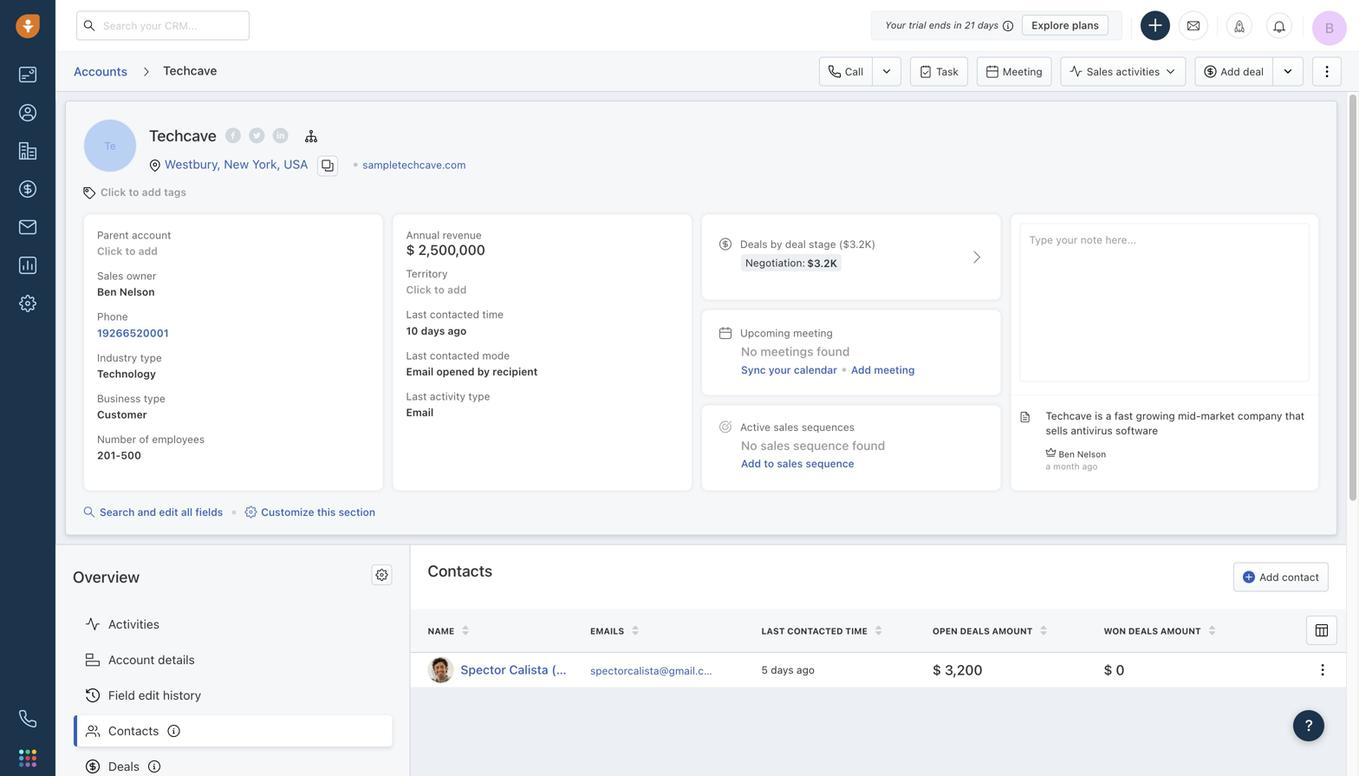 Task type: describe. For each thing, give the bounding box(es) containing it.
add for add contact
[[1260, 571, 1280, 583]]

1 vertical spatial deal
[[786, 238, 806, 250]]

freshworks switcher image
[[19, 750, 36, 767]]

phone image
[[19, 710, 36, 728]]

phone 19266520001
[[97, 311, 169, 339]]

0 vertical spatial techcave
[[163, 63, 217, 77]]

open
[[933, 626, 958, 636]]

your
[[886, 20, 907, 31]]

this
[[317, 506, 336, 518]]

deals for open
[[961, 626, 990, 636]]

customize this section
[[261, 506, 376, 518]]

1 vertical spatial techcave
[[149, 126, 217, 145]]

10
[[406, 325, 418, 337]]

search
[[100, 506, 135, 518]]

technology
[[97, 368, 156, 380]]

a month ago
[[1046, 461, 1098, 471]]

new
[[224, 157, 249, 171]]

month
[[1054, 461, 1080, 471]]

explore
[[1032, 19, 1070, 31]]

no meetings found
[[742, 344, 850, 359]]

linkedin circled image
[[273, 126, 289, 145]]

upcoming meeting
[[741, 327, 833, 339]]

click to add tags
[[101, 186, 186, 198]]

field edit history
[[108, 688, 201, 702]]

is
[[1096, 410, 1104, 422]]

1 horizontal spatial nelson
[[1078, 449, 1107, 459]]

number of employees 201-500
[[97, 433, 205, 462]]

0 vertical spatial add
[[142, 186, 161, 198]]

email for activity
[[406, 406, 434, 419]]

deals for won
[[1129, 626, 1159, 636]]

won
[[1104, 626, 1127, 636]]

1 horizontal spatial contacts
[[428, 562, 493, 580]]

add contact button
[[1234, 562, 1330, 592]]

spector calista (sample) link
[[461, 662, 603, 679]]

contacted for days
[[430, 309, 480, 321]]

0 horizontal spatial contacts
[[108, 724, 159, 738]]

sales owner ben nelson
[[97, 270, 156, 298]]

details
[[158, 653, 195, 667]]

spectorcalista@gmail.com
[[591, 665, 719, 677]]

no for no meetings found
[[742, 344, 758, 359]]

2 vertical spatial contacted
[[788, 626, 844, 636]]

sync your calendar
[[742, 364, 838, 376]]

add inside parent account click to add
[[138, 245, 158, 257]]

add for add deal
[[1221, 65, 1241, 78]]

click inside territory click to add
[[406, 284, 432, 296]]

0 vertical spatial by
[[771, 238, 783, 250]]

last for last contacted mode
[[406, 349, 427, 362]]

accounts
[[74, 64, 128, 78]]

ben inside sales owner ben nelson
[[97, 286, 117, 298]]

task
[[937, 65, 959, 78]]

facebook circled image
[[225, 126, 241, 145]]

call button
[[819, 57, 873, 86]]

deals by deal stage ($3.2k)
[[741, 238, 876, 250]]

number
[[97, 433, 136, 445]]

contacted for opened
[[430, 349, 480, 362]]

email image
[[1188, 18, 1200, 33]]

sync your calendar link
[[742, 362, 838, 378]]

te button
[[83, 119, 137, 173]]

$ for $ 3,200
[[933, 662, 942, 678]]

by inside last contacted mode email opened by recipient
[[478, 366, 490, 378]]

calendar
[[794, 364, 838, 376]]

2 horizontal spatial days
[[978, 20, 999, 31]]

2 vertical spatial sales
[[777, 457, 803, 470]]

company
[[1238, 410, 1283, 422]]

add for add meeting
[[852, 364, 872, 376]]

add meeting
[[852, 364, 915, 376]]

add inside territory click to add
[[448, 284, 467, 296]]

and
[[138, 506, 156, 518]]

last for last contacted time
[[406, 309, 427, 321]]

westbury,
[[165, 157, 221, 171]]

won deals amount
[[1104, 626, 1202, 636]]

fast
[[1115, 410, 1134, 422]]

meeting
[[1003, 65, 1043, 78]]

19266520001 link
[[97, 327, 169, 339]]

mid-
[[1179, 410, 1202, 422]]

meeting for upcoming meeting
[[794, 327, 833, 339]]

5
[[762, 664, 768, 676]]

mng settings image
[[376, 569, 388, 581]]

last activity type email
[[406, 390, 490, 419]]

explore plans link
[[1023, 15, 1109, 36]]

2 vertical spatial days
[[771, 664, 794, 676]]

last up 5
[[762, 626, 785, 636]]

$ 3,200
[[933, 662, 983, 678]]

1 vertical spatial edit
[[138, 688, 160, 702]]

phone element
[[10, 702, 45, 736]]

antivirus
[[1071, 425, 1113, 437]]

sequences
[[802, 421, 855, 433]]

time for last contacted time 10 days ago
[[483, 309, 504, 321]]

your trial ends in 21 days
[[886, 20, 999, 31]]

sales for sales owner ben nelson
[[97, 270, 124, 282]]

twitter circled image
[[249, 126, 265, 145]]

time for last contacted time
[[846, 626, 868, 636]]

territory
[[406, 268, 448, 280]]

meeting for add meeting
[[875, 364, 915, 376]]

1 vertical spatial a
[[1046, 461, 1051, 471]]

account details
[[108, 653, 195, 667]]

sales activities
[[1087, 65, 1161, 78]]

contact
[[1283, 571, 1320, 583]]

customize this section link
[[245, 504, 376, 520]]

accounts link
[[73, 58, 128, 85]]

last contacted time 10 days ago
[[406, 309, 504, 337]]

software
[[1116, 425, 1159, 437]]

$3.2k
[[808, 257, 838, 269]]

parent
[[97, 229, 129, 241]]

ago for 5 days ago
[[797, 664, 815, 676]]

deals for deals
[[108, 759, 140, 774]]

1 vertical spatial sequence
[[806, 457, 855, 470]]

add deal
[[1221, 65, 1265, 78]]

3,200
[[945, 662, 983, 678]]

search and edit all fields link
[[83, 504, 223, 520]]

call
[[845, 65, 864, 78]]

negotiation:
[[746, 257, 806, 269]]

stage
[[809, 238, 837, 250]]

explore plans
[[1032, 19, 1100, 31]]

section
[[339, 506, 376, 518]]

market
[[1202, 410, 1236, 422]]

name
[[428, 626, 455, 636]]

no for no sales sequence found add to sales sequence
[[742, 438, 758, 453]]

a inside techcave is a fast growing mid-market company that sells antivirus software
[[1106, 410, 1112, 422]]

ends
[[929, 20, 952, 31]]



Task type: locate. For each thing, give the bounding box(es) containing it.
ben up month
[[1059, 449, 1075, 459]]

$ left '3,200'
[[933, 662, 942, 678]]

type inside business type customer
[[144, 392, 166, 405]]

type for industry type technology
[[140, 351, 162, 364]]

by down mode at the left top of the page
[[478, 366, 490, 378]]

0 vertical spatial sales
[[1087, 65, 1114, 78]]

1 vertical spatial time
[[846, 626, 868, 636]]

19266520001
[[97, 327, 169, 339]]

sales inside sales owner ben nelson
[[97, 270, 124, 282]]

1 horizontal spatial by
[[771, 238, 783, 250]]

add deal button
[[1195, 57, 1273, 86]]

contacts down "field"
[[108, 724, 159, 738]]

annual revenue $ 2,500,000
[[406, 229, 486, 258]]

last
[[406, 309, 427, 321], [406, 349, 427, 362], [406, 390, 427, 402], [762, 626, 785, 636]]

ago down last contacted time
[[797, 664, 815, 676]]

no inside no sales sequence found add to sales sequence
[[742, 438, 758, 453]]

meeting right calendar
[[875, 364, 915, 376]]

email left 'opened'
[[406, 366, 434, 378]]

sales left owner
[[97, 270, 124, 282]]

type up technology
[[140, 351, 162, 364]]

0 horizontal spatial a
[[1046, 461, 1051, 471]]

add
[[1221, 65, 1241, 78], [852, 364, 872, 376], [742, 457, 762, 470], [1260, 571, 1280, 583]]

$ inside annual revenue $ 2,500,000
[[406, 242, 415, 258]]

type for business type customer
[[144, 392, 166, 405]]

1 horizontal spatial sales
[[1087, 65, 1114, 78]]

that
[[1286, 410, 1305, 422]]

deals for deals by deal stage ($3.2k)
[[741, 238, 768, 250]]

0 horizontal spatial ben
[[97, 286, 117, 298]]

1 horizontal spatial $
[[933, 662, 942, 678]]

to inside no sales sequence found add to sales sequence
[[764, 457, 775, 470]]

0 vertical spatial meeting
[[794, 327, 833, 339]]

to down the territory on the top left of page
[[435, 284, 445, 296]]

a right 'is'
[[1106, 410, 1112, 422]]

1 vertical spatial email
[[406, 406, 434, 419]]

2 vertical spatial click
[[406, 284, 432, 296]]

days inside last contacted time 10 days ago
[[421, 325, 445, 337]]

employees
[[152, 433, 205, 445]]

2 email from the top
[[406, 406, 434, 419]]

0 vertical spatial sequence
[[794, 438, 849, 453]]

0 horizontal spatial ago
[[448, 325, 467, 337]]

add inside button
[[1260, 571, 1280, 583]]

industry type technology
[[97, 351, 162, 380]]

0 vertical spatial contacted
[[430, 309, 480, 321]]

to inside territory click to add
[[435, 284, 445, 296]]

$ 0
[[1104, 662, 1125, 678]]

usa
[[284, 157, 308, 171]]

sampletechcave.com
[[363, 159, 466, 171]]

customer
[[97, 409, 147, 421]]

0 horizontal spatial days
[[421, 325, 445, 337]]

1 horizontal spatial ago
[[797, 664, 815, 676]]

2,500,000
[[419, 242, 486, 258]]

deals
[[741, 238, 768, 250], [108, 759, 140, 774]]

account
[[108, 653, 155, 667]]

0 vertical spatial contacts
[[428, 562, 493, 580]]

amount for open deals amount
[[993, 626, 1033, 636]]

1 horizontal spatial found
[[853, 438, 886, 453]]

found down sequences
[[853, 438, 886, 453]]

0 vertical spatial no
[[742, 344, 758, 359]]

days right 5
[[771, 664, 794, 676]]

email inside last activity type email
[[406, 406, 434, 419]]

ben
[[97, 286, 117, 298], [1059, 449, 1075, 459]]

a
[[1106, 410, 1112, 422], [1046, 461, 1051, 471]]

email down activity at left
[[406, 406, 434, 419]]

type inside last activity type email
[[469, 390, 490, 402]]

0 vertical spatial time
[[483, 309, 504, 321]]

ben up phone
[[97, 286, 117, 298]]

add up last contacted time 10 days ago
[[448, 284, 467, 296]]

activity
[[430, 390, 466, 402]]

1 vertical spatial add
[[138, 245, 158, 257]]

techcave up sells at the bottom
[[1046, 410, 1093, 422]]

2 deals from the left
[[1129, 626, 1159, 636]]

500
[[121, 449, 141, 462]]

0 vertical spatial sales
[[774, 421, 799, 433]]

email inside last contacted mode email opened by recipient
[[406, 366, 434, 378]]

business type customer
[[97, 392, 166, 421]]

201-
[[97, 449, 121, 462]]

5 days ago
[[762, 664, 815, 676]]

days right 21
[[978, 20, 999, 31]]

0 horizontal spatial deal
[[786, 238, 806, 250]]

te
[[104, 140, 116, 152]]

sales left activities
[[1087, 65, 1114, 78]]

activities
[[1117, 65, 1161, 78]]

0 vertical spatial deal
[[1244, 65, 1265, 78]]

1 vertical spatial meeting
[[875, 364, 915, 376]]

($3.2k)
[[839, 238, 876, 250]]

Search your CRM... text field
[[76, 11, 250, 40]]

sells
[[1046, 425, 1069, 437]]

0 vertical spatial click
[[101, 186, 126, 198]]

0 vertical spatial edit
[[159, 506, 178, 518]]

last down the 10
[[406, 349, 427, 362]]

1 vertical spatial days
[[421, 325, 445, 337]]

1 vertical spatial click
[[97, 245, 123, 257]]

click down the parent on the top of page
[[97, 245, 123, 257]]

tags
[[164, 186, 186, 198]]

techcave down search your crm... text box
[[163, 63, 217, 77]]

email for contacted
[[406, 366, 434, 378]]

deals right won
[[1129, 626, 1159, 636]]

edit right "field"
[[138, 688, 160, 702]]

trial
[[909, 20, 927, 31]]

1 vertical spatial nelson
[[1078, 449, 1107, 459]]

of
[[139, 433, 149, 445]]

contacts up 'name'
[[428, 562, 493, 580]]

$ down the annual
[[406, 242, 415, 258]]

amount for won deals amount
[[1161, 626, 1202, 636]]

0 vertical spatial ben
[[97, 286, 117, 298]]

to left tags
[[129, 186, 139, 198]]

type inside industry type technology
[[140, 351, 162, 364]]

opened
[[437, 366, 475, 378]]

1 horizontal spatial time
[[846, 626, 868, 636]]

1 no from the top
[[742, 344, 758, 359]]

owner
[[126, 270, 156, 282]]

1 horizontal spatial days
[[771, 664, 794, 676]]

0 horizontal spatial meeting
[[794, 327, 833, 339]]

1 vertical spatial found
[[853, 438, 886, 453]]

1 horizontal spatial ben
[[1059, 449, 1075, 459]]

contacted down territory click to add
[[430, 309, 480, 321]]

sales for sequence
[[761, 438, 791, 453]]

ago for a month ago
[[1083, 461, 1098, 471]]

1 deals from the left
[[961, 626, 990, 636]]

type right activity at left
[[469, 390, 490, 402]]

growing
[[1137, 410, 1176, 422]]

account
[[132, 229, 171, 241]]

calista
[[509, 663, 549, 677]]

recipient
[[493, 366, 538, 378]]

$ for $ 0
[[1104, 662, 1113, 678]]

1 vertical spatial contacted
[[430, 349, 480, 362]]

westbury, new york, usa
[[165, 157, 308, 171]]

amount right won
[[1161, 626, 1202, 636]]

click
[[101, 186, 126, 198], [97, 245, 123, 257], [406, 284, 432, 296]]

click inside parent account click to add
[[97, 245, 123, 257]]

0 horizontal spatial nelson
[[119, 286, 155, 298]]

0 horizontal spatial $
[[406, 242, 415, 258]]

1 horizontal spatial meeting
[[875, 364, 915, 376]]

2 horizontal spatial $
[[1104, 662, 1113, 678]]

plans
[[1073, 19, 1100, 31]]

0 vertical spatial ago
[[448, 325, 467, 337]]

2 no from the top
[[742, 438, 758, 453]]

1 horizontal spatial deals
[[1129, 626, 1159, 636]]

last inside last contacted mode email opened by recipient
[[406, 349, 427, 362]]

0
[[1117, 662, 1125, 678]]

sales for sales activities
[[1087, 65, 1114, 78]]

negotiation: $3.2k
[[746, 257, 838, 269]]

last inside last activity type email
[[406, 390, 427, 402]]

edit left the all
[[159, 506, 178, 518]]

deal inside button
[[1244, 65, 1265, 78]]

last left activity at left
[[406, 390, 427, 402]]

deal
[[1244, 65, 1265, 78], [786, 238, 806, 250]]

0 horizontal spatial time
[[483, 309, 504, 321]]

spector
[[461, 663, 506, 677]]

parent account click to add
[[97, 229, 171, 257]]

history
[[163, 688, 201, 702]]

no up sync
[[742, 344, 758, 359]]

click down the territory on the top left of page
[[406, 284, 432, 296]]

contacted up 5 days ago
[[788, 626, 844, 636]]

0 vertical spatial deals
[[741, 238, 768, 250]]

contacted inside last contacted time 10 days ago
[[430, 309, 480, 321]]

last inside last contacted time 10 days ago
[[406, 309, 427, 321]]

deals right open
[[961, 626, 990, 636]]

sales
[[1087, 65, 1114, 78], [97, 270, 124, 282]]

0 horizontal spatial by
[[478, 366, 490, 378]]

click up the parent on the top of page
[[101, 186, 126, 198]]

0 vertical spatial a
[[1106, 410, 1112, 422]]

ago
[[448, 325, 467, 337], [1083, 461, 1098, 471], [797, 664, 815, 676]]

1 vertical spatial sales
[[761, 438, 791, 453]]

meetings
[[761, 344, 814, 359]]

revenue
[[443, 229, 482, 241]]

add left tags
[[142, 186, 161, 198]]

customize
[[261, 506, 314, 518]]

1 vertical spatial by
[[478, 366, 490, 378]]

call link
[[819, 57, 873, 86]]

0 horizontal spatial deals
[[108, 759, 140, 774]]

1 vertical spatial sales
[[97, 270, 124, 282]]

meeting up no meetings found
[[794, 327, 833, 339]]

sales down active
[[761, 438, 791, 453]]

in
[[954, 20, 962, 31]]

last for last activity type
[[406, 390, 427, 402]]

active sales sequences
[[741, 421, 855, 433]]

0 horizontal spatial deals
[[961, 626, 990, 636]]

0 vertical spatial email
[[406, 366, 434, 378]]

add inside no sales sequence found add to sales sequence
[[742, 457, 762, 470]]

$ left 0
[[1104, 662, 1113, 678]]

2 vertical spatial ago
[[797, 664, 815, 676]]

0 vertical spatial days
[[978, 20, 999, 31]]

meeting button
[[977, 57, 1053, 86]]

0 vertical spatial found
[[817, 344, 850, 359]]

westbury, new york, usa link
[[165, 157, 308, 171]]

1 vertical spatial deals
[[108, 759, 140, 774]]

to down the parent on the top of page
[[125, 245, 136, 257]]

to down active
[[764, 457, 775, 470]]

emails
[[591, 626, 625, 636]]

sales activities button
[[1061, 57, 1195, 86], [1061, 57, 1187, 86]]

found up calendar
[[817, 344, 850, 359]]

deals down "field"
[[108, 759, 140, 774]]

techcave inside techcave is a fast growing mid-market company that sells antivirus software
[[1046, 410, 1093, 422]]

2 vertical spatial techcave
[[1046, 410, 1093, 422]]

contacted
[[430, 309, 480, 321], [430, 349, 480, 362], [788, 626, 844, 636]]

by up negotiation:
[[771, 238, 783, 250]]

2 amount from the left
[[1161, 626, 1202, 636]]

time inside last contacted time 10 days ago
[[483, 309, 504, 321]]

1 horizontal spatial deal
[[1244, 65, 1265, 78]]

1 horizontal spatial deals
[[741, 238, 768, 250]]

techcave up westbury,
[[149, 126, 217, 145]]

type right business at the bottom of page
[[144, 392, 166, 405]]

phone
[[97, 311, 128, 323]]

sync
[[742, 364, 766, 376]]

amount right open
[[993, 626, 1033, 636]]

ago inside last contacted time 10 days ago
[[448, 325, 467, 337]]

contacted inside last contacted mode email opened by recipient
[[430, 349, 480, 362]]

add contact
[[1260, 571, 1320, 583]]

sales for sequences
[[774, 421, 799, 433]]

industry
[[97, 351, 137, 364]]

1 horizontal spatial a
[[1106, 410, 1112, 422]]

$
[[406, 242, 415, 258], [933, 662, 942, 678], [1104, 662, 1113, 678]]

1 vertical spatial ago
[[1083, 461, 1098, 471]]

sales down active sales sequences
[[777, 457, 803, 470]]

1 amount from the left
[[993, 626, 1033, 636]]

activities
[[108, 617, 160, 631]]

0 horizontal spatial sales
[[97, 270, 124, 282]]

nelson down antivirus
[[1078, 449, 1107, 459]]

email
[[406, 366, 434, 378], [406, 406, 434, 419]]

1 vertical spatial contacts
[[108, 724, 159, 738]]

days right the 10
[[421, 325, 445, 337]]

business
[[97, 392, 141, 405]]

ago down "ben nelson"
[[1083, 461, 1098, 471]]

0 horizontal spatial amount
[[993, 626, 1033, 636]]

contacted up 'opened'
[[430, 349, 480, 362]]

1 email from the top
[[406, 366, 434, 378]]

to inside parent account click to add
[[125, 245, 136, 257]]

0 horizontal spatial found
[[817, 344, 850, 359]]

0 vertical spatial nelson
[[119, 286, 155, 298]]

by
[[771, 238, 783, 250], [478, 366, 490, 378]]

task button
[[911, 57, 969, 86]]

all
[[181, 506, 193, 518]]

a left month
[[1046, 461, 1051, 471]]

nelson down owner
[[119, 286, 155, 298]]

ago up last contacted mode email opened by recipient
[[448, 325, 467, 337]]

nelson inside sales owner ben nelson
[[119, 286, 155, 298]]

york,
[[252, 157, 281, 171]]

deals up negotiation:
[[741, 238, 768, 250]]

1 vertical spatial no
[[742, 438, 758, 453]]

add meeting link
[[852, 362, 915, 378]]

found inside no sales sequence found add to sales sequence
[[853, 438, 886, 453]]

add down account
[[138, 245, 158, 257]]

2 horizontal spatial ago
[[1083, 461, 1098, 471]]

sales
[[774, 421, 799, 433], [761, 438, 791, 453], [777, 457, 803, 470]]

add inside button
[[1221, 65, 1241, 78]]

1 horizontal spatial amount
[[1161, 626, 1202, 636]]

no down active
[[742, 438, 758, 453]]

1 vertical spatial ben
[[1059, 449, 1075, 459]]

2 vertical spatial add
[[448, 284, 467, 296]]

sequence
[[794, 438, 849, 453], [806, 457, 855, 470]]

your
[[769, 364, 792, 376]]

sales right active
[[774, 421, 799, 433]]

last up the 10
[[406, 309, 427, 321]]



Task type: vqa. For each thing, say whether or not it's contained in the screenshot.
No corresponding to No sales sequence found Add to sales sequence
yes



